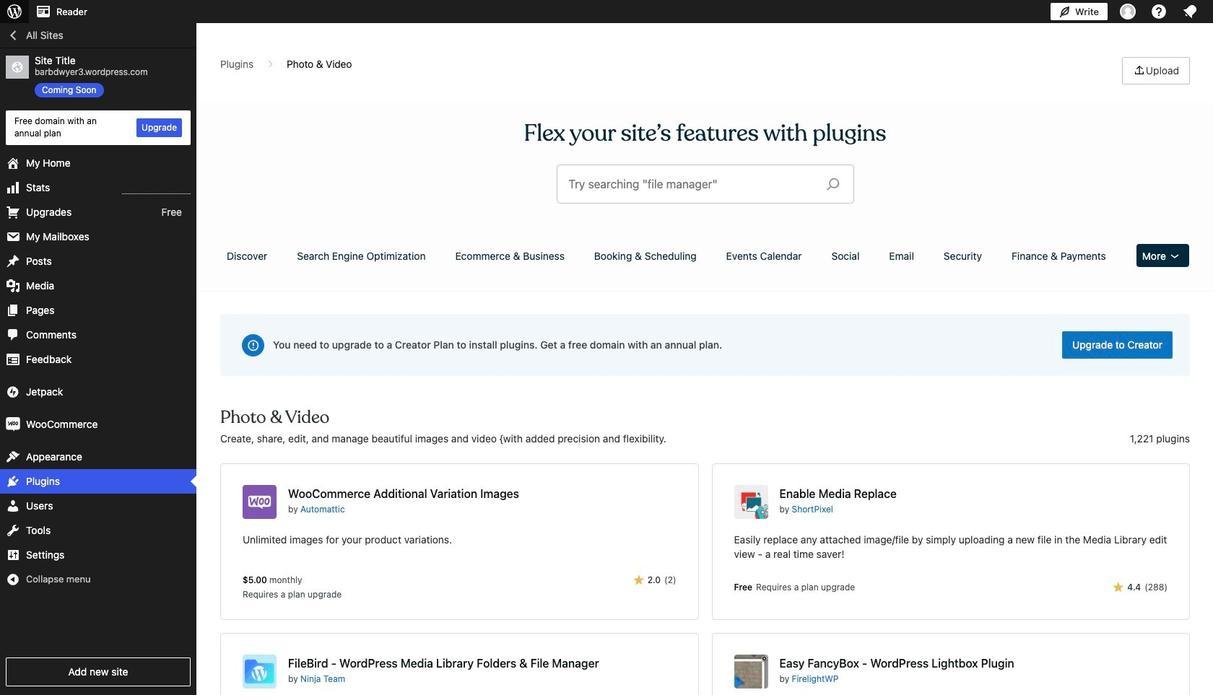 Task type: vqa. For each thing, say whether or not it's contained in the screenshot.
manage your sites image
yes



Task type: locate. For each thing, give the bounding box(es) containing it.
img image
[[6, 385, 20, 399], [6, 417, 20, 432]]

my profile image
[[1120, 4, 1136, 19]]

help image
[[1150, 3, 1168, 20]]

None search field
[[557, 165, 853, 203]]

main content
[[215, 57, 1195, 695]]

1 vertical spatial img image
[[6, 417, 20, 432]]

plugin icon image
[[243, 485, 277, 519], [734, 485, 768, 519], [243, 655, 277, 689], [734, 655, 768, 689]]

0 vertical spatial img image
[[6, 385, 20, 399]]

manage your notifications image
[[1182, 3, 1199, 20]]



Task type: describe. For each thing, give the bounding box(es) containing it.
2 img image from the top
[[6, 417, 20, 432]]

manage your sites image
[[6, 3, 23, 20]]

1 img image from the top
[[6, 385, 20, 399]]

highest hourly views 0 image
[[122, 185, 191, 194]]

Search search field
[[569, 165, 815, 203]]



